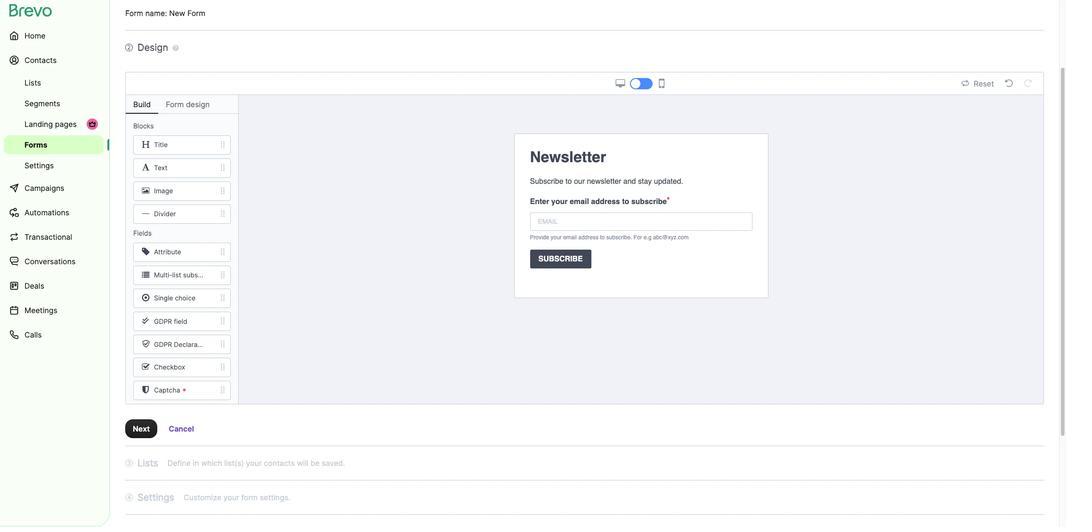 Task type: describe. For each thing, give the bounding box(es) containing it.
newsletter button
[[523, 142, 760, 172]]

deals
[[24, 282, 44, 291]]

next
[[133, 425, 150, 434]]

form name : new form
[[125, 8, 205, 18]]

name
[[145, 8, 165, 18]]

to for subscribe.
[[600, 235, 605, 241]]

conversations
[[24, 257, 76, 267]]

forms
[[24, 140, 47, 150]]

form design
[[166, 100, 210, 109]]

gdpr declaration button
[[126, 335, 238, 355]]

newsletter
[[587, 178, 621, 186]]

multi-list subscription
[[154, 271, 221, 279]]

pages
[[55, 120, 77, 129]]

title button
[[126, 136, 238, 155]]

2
[[127, 44, 131, 51]]

e.g
[[644, 235, 652, 241]]

form design link
[[158, 95, 217, 114]]

landing pages link
[[4, 115, 104, 134]]

subscribe button
[[523, 246, 760, 273]]

1 vertical spatial lists
[[138, 458, 158, 470]]

transactional
[[24, 233, 72, 242]]

:
[[165, 8, 167, 18]]

blocks
[[133, 122, 154, 130]]

contacts
[[264, 459, 295, 469]]

new
[[169, 8, 185, 18]]

list(s)
[[224, 459, 244, 469]]

landing pages
[[24, 120, 77, 129]]

form for name
[[125, 8, 143, 18]]

gdpr declaration
[[154, 341, 209, 349]]

2 horizontal spatial form
[[187, 8, 205, 18]]

abc@xyz.com
[[653, 235, 689, 241]]

your right list(s)
[[246, 459, 262, 469]]

deals link
[[4, 275, 104, 298]]

provide
[[530, 235, 549, 241]]

3
[[127, 460, 131, 467]]

cancel button
[[161, 420, 202, 439]]

multi-
[[154, 271, 172, 279]]

customize your form settings.
[[184, 494, 290, 503]]

text button
[[126, 159, 238, 178]]

lists link
[[4, 73, 104, 92]]

form for design
[[166, 100, 184, 109]]

single choice button
[[126, 289, 238, 308]]

subscribe
[[631, 198, 667, 206]]

customize
[[184, 494, 221, 503]]

your for customize
[[223, 494, 239, 503]]

home
[[24, 31, 46, 41]]

Subscribe to our newsletter and stay updated. text field
[[530, 176, 752, 187]]

settings.
[[260, 494, 290, 503]]

list
[[172, 271, 181, 279]]

attribute button
[[126, 243, 238, 262]]

be
[[311, 459, 320, 469]]

address for subscribe
[[591, 198, 620, 206]]

attribute
[[154, 248, 181, 256]]

choice
[[175, 294, 196, 302]]

1 vertical spatial settings
[[138, 493, 174, 504]]

conversations link
[[4, 251, 104, 273]]

subscription
[[183, 271, 221, 279]]

settings link
[[4, 156, 104, 175]]

left___rvooi image
[[89, 121, 96, 128]]

automations link
[[4, 202, 104, 224]]

forms link
[[4, 136, 104, 154]]

email for enter
[[570, 198, 589, 206]]

calls link
[[4, 324, 104, 347]]

checkbox
[[154, 364, 185, 372]]

field
[[174, 318, 187, 326]]



Task type: locate. For each thing, give the bounding box(es) containing it.
enter your email address to subscribe
[[530, 198, 667, 206]]

declaration
[[174, 341, 209, 349]]

transactional link
[[4, 226, 104, 249]]

0 horizontal spatial form
[[125, 8, 143, 18]]

address left the subscribe.
[[578, 235, 599, 241]]

checkbox button
[[126, 358, 238, 378]]

your right 'enter'
[[551, 198, 568, 206]]

subscribe
[[539, 255, 583, 264]]

0 vertical spatial gdpr
[[154, 318, 172, 326]]

0 vertical spatial lists
[[24, 78, 41, 88]]

which
[[201, 459, 222, 469]]

image
[[154, 187, 173, 195]]

settings
[[24, 161, 54, 170], [138, 493, 174, 504]]

provide your email address to subscribe. for e.g abc@xyz.com
[[530, 235, 689, 241]]

gdpr for gdpr field
[[154, 318, 172, 326]]

landing
[[24, 120, 53, 129]]

None text field
[[530, 213, 752, 231]]

gdpr field button
[[126, 312, 238, 332]]

lists up segments at top
[[24, 78, 41, 88]]

updated.
[[654, 178, 683, 186]]

1 vertical spatial to
[[622, 198, 629, 206]]

stay
[[638, 178, 652, 186]]

next button
[[125, 420, 157, 439]]

email
[[570, 198, 589, 206], [563, 235, 577, 241]]

gdpr field
[[154, 318, 187, 326]]

segments
[[24, 99, 60, 108]]

segments link
[[4, 94, 104, 113]]

text
[[154, 164, 167, 172]]

settings inside settings link
[[24, 161, 54, 170]]

1 vertical spatial email
[[563, 235, 577, 241]]

gdpr left field
[[154, 318, 172, 326]]

for
[[634, 235, 642, 241]]

reset
[[974, 79, 994, 88]]

address
[[591, 198, 620, 206], [578, 235, 599, 241]]

to
[[566, 178, 572, 186], [622, 198, 629, 206], [600, 235, 605, 241]]

enter
[[530, 198, 549, 206]]

our
[[574, 178, 585, 186]]

single choice
[[154, 294, 196, 302]]

subscribe
[[530, 178, 564, 186]]

Newsletter text field
[[530, 146, 752, 169]]

design
[[138, 42, 168, 53]]

2 vertical spatial to
[[600, 235, 605, 241]]

address down subscribe to our newsletter and stay updated.
[[591, 198, 620, 206]]

contacts
[[24, 56, 57, 65]]

email up the subscribe
[[563, 235, 577, 241]]

gdpr up checkbox
[[154, 341, 172, 349]]

lists right 3
[[138, 458, 158, 470]]

home link
[[4, 24, 104, 47]]

0 vertical spatial address
[[591, 198, 620, 206]]

fields
[[133, 229, 152, 237]]

form right new
[[187, 8, 205, 18]]

define
[[168, 459, 191, 469]]

title
[[154, 141, 168, 149]]

0 horizontal spatial lists
[[24, 78, 41, 88]]

email for provide
[[563, 235, 577, 241]]

to left our
[[566, 178, 572, 186]]

settings down forms
[[24, 161, 54, 170]]

build link
[[126, 95, 158, 114]]

to for subscribe
[[622, 198, 629, 206]]

newsletter
[[530, 148, 606, 166]]

form
[[241, 494, 258, 503]]

saved.
[[322, 459, 345, 469]]

1 vertical spatial address
[[578, 235, 599, 241]]

1 horizontal spatial to
[[600, 235, 605, 241]]

0 vertical spatial settings
[[24, 161, 54, 170]]

1 vertical spatial gdpr
[[154, 341, 172, 349]]

in
[[193, 459, 199, 469]]

campaigns link
[[4, 177, 104, 200]]

subscribe to our newsletter and stay updated. button
[[523, 172, 760, 191]]

and
[[623, 178, 636, 186]]

0 vertical spatial email
[[570, 198, 589, 206]]

divider
[[154, 210, 176, 218]]

form left name
[[125, 8, 143, 18]]

subscribe to our newsletter and stay updated.
[[530, 178, 683, 186]]

cancel
[[169, 425, 194, 434]]

2 horizontal spatial to
[[622, 198, 629, 206]]

2 gdpr from the top
[[154, 341, 172, 349]]

multi-list subscription button
[[126, 266, 238, 285]]

email down our
[[570, 198, 589, 206]]

to inside text box
[[566, 178, 572, 186]]

4
[[127, 494, 131, 502]]

captcha button
[[126, 381, 238, 401]]

design
[[186, 100, 210, 109]]

contacts link
[[4, 49, 104, 72]]

reset button
[[959, 77, 997, 90]]

1 horizontal spatial lists
[[138, 458, 158, 470]]

your for enter
[[551, 198, 568, 206]]

to down and
[[622, 198, 629, 206]]

your for provide
[[551, 235, 562, 241]]

gdpr for gdpr declaration
[[154, 341, 172, 349]]

your left the form
[[223, 494, 239, 503]]

0 horizontal spatial to
[[566, 178, 572, 186]]

form left the design
[[166, 100, 184, 109]]

1 horizontal spatial form
[[166, 100, 184, 109]]

your right provide
[[551, 235, 562, 241]]

0 horizontal spatial settings
[[24, 161, 54, 170]]

form
[[125, 8, 143, 18], [187, 8, 205, 18], [166, 100, 184, 109]]

settings right 4
[[138, 493, 174, 504]]

meetings link
[[4, 300, 104, 322]]

image button
[[126, 182, 238, 201]]

1 horizontal spatial settings
[[138, 493, 174, 504]]

will
[[297, 459, 308, 469]]

gdpr
[[154, 318, 172, 326], [154, 341, 172, 349]]

single
[[154, 294, 173, 302]]

calls
[[24, 331, 42, 340]]

address for subscribe.
[[578, 235, 599, 241]]

subscribe.
[[606, 235, 632, 241]]

lists
[[24, 78, 41, 88], [138, 458, 158, 470]]

captcha
[[154, 387, 180, 395]]

to left the subscribe.
[[600, 235, 605, 241]]

divider button
[[126, 205, 238, 224]]

1 gdpr from the top
[[154, 318, 172, 326]]

your
[[551, 198, 568, 206], [551, 235, 562, 241], [246, 459, 262, 469], [223, 494, 239, 503]]

meetings
[[24, 306, 57, 316]]

define in which list(s) your contacts will be saved.
[[168, 459, 345, 469]]

0 vertical spatial to
[[566, 178, 572, 186]]



Task type: vqa. For each thing, say whether or not it's contained in the screenshot.
the topmost Settings
yes



